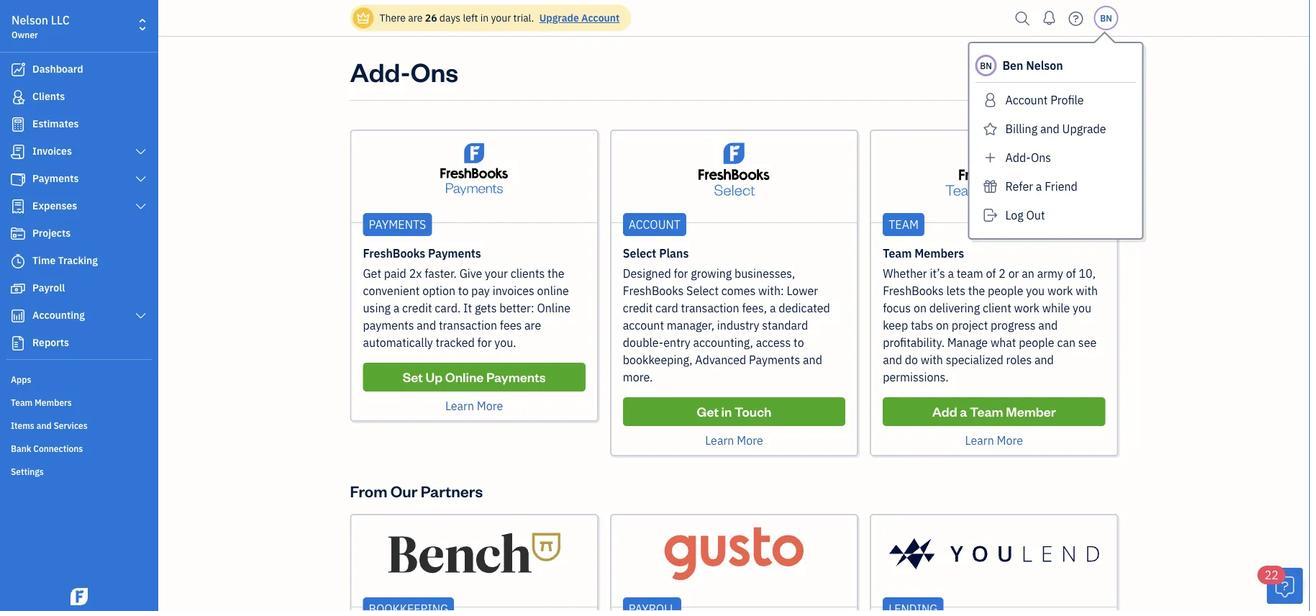 Task type: describe. For each thing, give the bounding box(es) containing it.
profitability.
[[883, 335, 945, 350]]

you.
[[495, 335, 516, 350]]

tabs
[[911, 318, 934, 333]]

transaction inside freshbooks payments get paid 2x faster. give your clients the convenient option to pay invoices online using a credit card. it gets better: online payments and transaction fees are automatically tracked for you.
[[439, 318, 497, 333]]

learn more for online
[[445, 398, 503, 413]]

freshbooks inside team members whether it's a team of 2 or an army of 10, freshbooks lets the people you work with focus on delivering client work while you keep tabs on project progress and profitability. manage what people can see and do with specialized roles and permissions.
[[883, 283, 944, 298]]

do
[[905, 352, 918, 367]]

manager,
[[667, 318, 715, 333]]

account
[[623, 318, 664, 333]]

and down 'while'
[[1039, 318, 1058, 333]]

freshbooks inside select plans designed for growing businesses, freshbooks select comes with: lower credit card transaction fees, a dedicated account manager, industry standard double-entry accounting, access to bookkeeping, advanced payments and more.
[[623, 283, 684, 298]]

or
[[1009, 266, 1019, 281]]

time tracking link
[[4, 248, 154, 274]]

resource center badge image
[[1267, 568, 1303, 604]]

bookkeeping,
[[623, 352, 693, 367]]

learn more for touch
[[706, 433, 763, 448]]

designed
[[623, 266, 671, 281]]

billing and upgrade
[[1006, 121, 1107, 136]]

learn for in
[[706, 433, 734, 448]]

payments inside select plans designed for growing businesses, freshbooks select comes with: lower credit card transaction fees, a dedicated account manager, industry standard double-entry accounting, access to bookkeeping, advanced payments and more.
[[749, 352, 801, 367]]

automatically
[[363, 335, 433, 350]]

services
[[54, 420, 88, 431]]

the inside freshbooks payments get paid 2x faster. give your clients the convenient option to pay invoices online using a credit card. it gets better: online payments and transaction fees are automatically tracked for you.
[[548, 266, 565, 281]]

invoice image
[[9, 145, 27, 159]]

1 of from the left
[[986, 266, 996, 281]]

to inside freshbooks payments get paid 2x faster. give your clients the convenient option to pay invoices online using a credit card. it gets better: online payments and transaction fees are automatically tracked for you.
[[458, 283, 469, 298]]

time
[[32, 254, 56, 267]]

add ons image
[[981, 146, 1000, 169]]

team
[[957, 266, 984, 281]]

estimate image
[[9, 117, 27, 132]]

1 horizontal spatial on
[[936, 318, 949, 333]]

friend
[[1045, 179, 1078, 194]]

0 vertical spatial are
[[408, 11, 423, 24]]

dedicated
[[779, 300, 830, 316]]

log
[[1006, 208, 1024, 223]]

items and services
[[11, 420, 88, 431]]

there
[[380, 11, 406, 24]]

1 vertical spatial bn
[[980, 60, 992, 71]]

0 vertical spatial add-
[[350, 54, 411, 88]]

items and services link
[[4, 414, 154, 435]]

keep
[[883, 318, 908, 333]]

for inside freshbooks payments get paid 2x faster. give your clients the convenient option to pay invoices online using a credit card. it gets better: online payments and transaction fees are automatically tracked for you.
[[478, 335, 492, 350]]

touch
[[735, 403, 772, 420]]

faster.
[[425, 266, 457, 281]]

it
[[464, 300, 472, 316]]

add a team member link
[[883, 397, 1106, 426]]

upgrade account link
[[537, 11, 620, 24]]

our
[[391, 480, 418, 501]]

0 horizontal spatial with
[[921, 352, 943, 367]]

plans
[[659, 246, 689, 261]]

reports
[[32, 336, 69, 349]]

invoices link
[[4, 139, 154, 165]]

and right roles
[[1035, 352, 1054, 367]]

learn more for team
[[966, 433, 1023, 448]]

your inside freshbooks payments get paid 2x faster. give your clients the convenient option to pay invoices online using a credit card. it gets better: online payments and transaction fees are automatically tracked for you.
[[485, 266, 508, 281]]

invoices
[[493, 283, 535, 298]]

0 horizontal spatial select
[[623, 246, 657, 261]]

1 vertical spatial work
[[1014, 300, 1040, 316]]

get inside freshbooks payments get paid 2x faster. give your clients the convenient option to pay invoices online using a credit card. it gets better: online payments and transaction fees are automatically tracked for you.
[[363, 266, 381, 281]]

projects link
[[4, 221, 154, 247]]

settings link
[[4, 460, 154, 481]]

businesses,
[[735, 266, 796, 281]]

nelson inside nelson llc owner
[[12, 13, 48, 28]]

credit inside freshbooks payments get paid 2x faster. give your clients the convenient option to pay invoices online using a credit card. it gets better: online payments and transaction fees are automatically tracked for you.
[[402, 300, 432, 316]]

learn more link for online
[[445, 398, 503, 413]]

2 of from the left
[[1066, 266, 1076, 281]]

go to help image
[[1065, 8, 1088, 29]]

bn inside dropdown button
[[1101, 12, 1113, 24]]

connections
[[33, 443, 83, 454]]

ben
[[1003, 58, 1024, 73]]

bank connections
[[11, 443, 83, 454]]

account for account profile
[[1006, 92, 1048, 108]]

items
[[11, 420, 34, 431]]

chevron large down image for payments
[[134, 173, 148, 185]]

army
[[1038, 266, 1064, 281]]

add a team member
[[933, 403, 1057, 420]]

focus
[[883, 300, 911, 316]]

payments down you.
[[486, 368, 546, 385]]

a inside team members whether it's a team of 2 or an army of 10, freshbooks lets the people you work with focus on delivering client work while you keep tabs on project progress and profitability. manage what people can see and do with specialized roles and permissions.
[[948, 266, 954, 281]]

log out
[[1006, 208, 1045, 223]]

notifications image
[[1038, 4, 1061, 32]]

client
[[983, 300, 1012, 316]]

accounting,
[[693, 335, 753, 350]]

1 vertical spatial add-
[[1006, 150, 1031, 165]]

set up online payments link
[[363, 363, 586, 392]]

money image
[[9, 281, 27, 296]]

lower
[[787, 283, 818, 298]]

1 horizontal spatial nelson
[[1026, 58, 1064, 73]]

industry
[[717, 318, 760, 333]]

fees,
[[742, 300, 767, 316]]

what
[[991, 335, 1017, 350]]

card
[[656, 300, 679, 316]]

entry
[[664, 335, 691, 350]]

billing and upgrade image
[[981, 117, 1000, 140]]

project image
[[9, 227, 27, 241]]

dashboard link
[[4, 57, 154, 83]]

convenient
[[363, 283, 420, 298]]

log out button
[[976, 204, 1137, 227]]

team for team members
[[11, 397, 33, 408]]

chart image
[[9, 309, 27, 323]]

crown image
[[356, 10, 371, 26]]

time tracking
[[32, 254, 98, 267]]

to inside select plans designed for growing businesses, freshbooks select comes with: lower credit card transaction fees, a dedicated account manager, industry standard double-entry accounting, access to bookkeeping, advanced payments and more.
[[794, 335, 804, 350]]

chevron large down image for accounting
[[134, 310, 148, 322]]

add
[[933, 403, 958, 420]]

more for touch
[[737, 433, 763, 448]]

nelson llc owner
[[12, 13, 70, 40]]

growing
[[691, 266, 732, 281]]

a right add at the right bottom of page
[[960, 403, 968, 420]]

better:
[[500, 300, 534, 316]]

left
[[463, 11, 478, 24]]

payments link
[[4, 166, 154, 192]]

set
[[403, 368, 423, 385]]

team for team
[[889, 217, 919, 232]]

0 horizontal spatial online
[[445, 368, 484, 385]]

standard
[[762, 318, 808, 333]]

payments inside freshbooks payments get paid 2x faster. give your clients the convenient option to pay invoices online using a credit card. it gets better: online payments and transaction fees are automatically tracked for you.
[[428, 246, 481, 261]]

get in touch
[[697, 403, 772, 420]]

log out image
[[981, 204, 1000, 227]]

1 vertical spatial get
[[697, 403, 719, 420]]

payments inside main element
[[32, 172, 79, 185]]

project
[[952, 318, 988, 333]]

team members link
[[4, 391, 154, 412]]

and inside freshbooks payments get paid 2x faster. give your clients the convenient option to pay invoices online using a credit card. it gets better: online payments and transaction fees are automatically tracked for you.
[[417, 318, 436, 333]]

a inside select plans designed for growing businesses, freshbooks select comes with: lower credit card transaction fees, a dedicated account manager, industry standard double-entry accounting, access to bookkeeping, advanced payments and more.
[[770, 300, 776, 316]]

tracked
[[436, 335, 475, 350]]

account for account
[[629, 217, 681, 232]]

permissions.
[[883, 370, 949, 385]]

manage
[[948, 335, 988, 350]]

0 vertical spatial upgrade
[[540, 11, 579, 24]]

select plans designed for growing businesses, freshbooks select comes with: lower credit card transaction fees, a dedicated account manager, industry standard double-entry accounting, access to bookkeeping, advanced payments and more.
[[623, 246, 830, 385]]

refer a friend
[[1006, 179, 1078, 194]]

payments
[[363, 318, 414, 333]]

and inside main element
[[36, 420, 52, 431]]

pay
[[471, 283, 490, 298]]

with:
[[759, 283, 784, 298]]



Task type: vqa. For each thing, say whether or not it's contained in the screenshot.
Ben
yes



Task type: locate. For each thing, give the bounding box(es) containing it.
chevron large down image down payments link
[[134, 201, 148, 212]]

online
[[537, 283, 569, 298]]

are right fees
[[525, 318, 541, 333]]

bank
[[11, 443, 31, 454]]

account
[[582, 11, 620, 24], [1006, 92, 1048, 108], [629, 217, 681, 232]]

and left do at the bottom
[[883, 352, 903, 367]]

a inside freshbooks payments get paid 2x faster. give your clients the convenient option to pay invoices online using a credit card. it gets better: online payments and transaction fees are automatically tracked for you.
[[393, 300, 400, 316]]

more down add a team member link
[[997, 433, 1023, 448]]

learn more down set up online payments link
[[445, 398, 503, 413]]

learn more link down add a team member link
[[966, 433, 1023, 448]]

1 vertical spatial chevron large down image
[[134, 310, 148, 322]]

payroll
[[32, 281, 65, 294]]

ons up refer a friend
[[1031, 150, 1052, 165]]

0 vertical spatial people
[[988, 283, 1024, 298]]

payments up expenses
[[32, 172, 79, 185]]

tracking
[[58, 254, 98, 267]]

are inside freshbooks payments get paid 2x faster. give your clients the convenient option to pay invoices online using a credit card. it gets better: online payments and transaction fees are automatically tracked for you.
[[525, 318, 541, 333]]

transaction down it
[[439, 318, 497, 333]]

more down the touch
[[737, 433, 763, 448]]

1 horizontal spatial bn
[[1101, 12, 1113, 24]]

2
[[999, 266, 1006, 281]]

0 horizontal spatial are
[[408, 11, 423, 24]]

of left 2
[[986, 266, 996, 281]]

upgrade inside 'button'
[[1063, 121, 1107, 136]]

chevron large down image up reports link
[[134, 310, 148, 322]]

0 vertical spatial transaction
[[681, 300, 740, 316]]

gets
[[475, 300, 497, 316]]

client image
[[9, 90, 27, 104]]

0 horizontal spatial of
[[986, 266, 996, 281]]

for left you.
[[478, 335, 492, 350]]

and right items
[[36, 420, 52, 431]]

work up progress
[[1014, 300, 1040, 316]]

add-ons
[[350, 54, 459, 88], [1006, 150, 1052, 165]]

learn more link down get in touch link
[[706, 433, 763, 448]]

0 horizontal spatial freshbooks
[[363, 246, 426, 261]]

members for team members whether it's a team of 2 or an army of 10, freshbooks lets the people you work with focus on delivering client work while you keep tabs on project progress and profitability. manage what people can see and do with specialized roles and permissions.
[[915, 246, 965, 261]]

accounting
[[32, 308, 85, 322]]

a down with:
[[770, 300, 776, 316]]

1 vertical spatial transaction
[[439, 318, 497, 333]]

0 vertical spatial chevron large down image
[[134, 201, 148, 212]]

learn more link
[[445, 398, 503, 413], [706, 433, 763, 448], [966, 433, 1023, 448]]

0 horizontal spatial you
[[1026, 283, 1045, 298]]

report image
[[9, 336, 27, 350]]

payroll link
[[4, 276, 154, 302]]

0 vertical spatial to
[[458, 283, 469, 298]]

nelson right ben
[[1026, 58, 1064, 73]]

0 horizontal spatial nelson
[[12, 13, 48, 28]]

access
[[756, 335, 791, 350]]

ben nelson
[[1003, 58, 1064, 73]]

0 horizontal spatial in
[[481, 11, 489, 24]]

0 vertical spatial nelson
[[12, 13, 48, 28]]

freshbooks image
[[68, 588, 91, 605]]

1 vertical spatial in
[[722, 403, 732, 420]]

ons down 26
[[411, 54, 459, 88]]

1 horizontal spatial freshbooks
[[623, 283, 684, 298]]

1 vertical spatial your
[[485, 266, 508, 281]]

learn more link for touch
[[706, 433, 763, 448]]

team members
[[11, 397, 72, 408]]

days
[[440, 11, 461, 24]]

your up the pay
[[485, 266, 508, 281]]

estimates link
[[4, 112, 154, 137]]

1 horizontal spatial of
[[1066, 266, 1076, 281]]

more down set up online payments link
[[477, 398, 503, 413]]

payment image
[[9, 172, 27, 186]]

in right left
[[481, 11, 489, 24]]

on
[[914, 300, 927, 316], [936, 318, 949, 333]]

clients
[[511, 266, 545, 281]]

add- right add ons icon on the right top of the page
[[1006, 150, 1031, 165]]

1 vertical spatial you
[[1073, 300, 1092, 316]]

0 horizontal spatial work
[[1014, 300, 1040, 316]]

1 vertical spatial ons
[[1031, 150, 1052, 165]]

upgrade right trial.
[[540, 11, 579, 24]]

0 horizontal spatial transaction
[[439, 318, 497, 333]]

1 horizontal spatial work
[[1048, 283, 1073, 298]]

0 vertical spatial on
[[914, 300, 927, 316]]

get
[[363, 266, 381, 281], [697, 403, 719, 420]]

get in touch link
[[623, 397, 846, 426]]

freshbooks inside freshbooks payments get paid 2x faster. give your clients the convenient option to pay invoices online using a credit card. it gets better: online payments and transaction fees are automatically tracked for you.
[[363, 246, 426, 261]]

1 vertical spatial nelson
[[1026, 58, 1064, 73]]

paid
[[384, 266, 407, 281]]

learn down add a team member link
[[966, 433, 994, 448]]

0 horizontal spatial to
[[458, 283, 469, 298]]

bn left ben
[[980, 60, 992, 71]]

transaction inside select plans designed for growing businesses, freshbooks select comes with: lower credit card transaction fees, a dedicated account manager, industry standard double-entry accounting, access to bookkeeping, advanced payments and more.
[[681, 300, 740, 316]]

1 horizontal spatial you
[[1073, 300, 1092, 316]]

add-ons down billing
[[1006, 150, 1052, 165]]

0 horizontal spatial members
[[35, 397, 72, 408]]

0 vertical spatial online
[[537, 300, 571, 316]]

0 horizontal spatial more
[[477, 398, 503, 413]]

1 vertical spatial to
[[794, 335, 804, 350]]

0 vertical spatial ons
[[411, 54, 459, 88]]

chevron large down image inside the accounting link
[[134, 310, 148, 322]]

whether
[[883, 266, 927, 281]]

the inside team members whether it's a team of 2 or an army of 10, freshbooks lets the people you work with focus on delivering client work while you keep tabs on project progress and profitability. manage what people can see and do with specialized roles and permissions.
[[969, 283, 985, 298]]

0 horizontal spatial bn
[[980, 60, 992, 71]]

double-
[[623, 335, 664, 350]]

team inside team members whether it's a team of 2 or an army of 10, freshbooks lets the people you work with focus on delivering client work while you keep tabs on project progress and profitability. manage what people can see and do with specialized roles and permissions.
[[883, 246, 912, 261]]

projects
[[32, 226, 71, 240]]

trial.
[[514, 11, 534, 24]]

card.
[[435, 300, 461, 316]]

lets
[[947, 283, 966, 298]]

0 horizontal spatial get
[[363, 266, 381, 281]]

your left trial.
[[491, 11, 511, 24]]

online right up
[[445, 368, 484, 385]]

work up 'while'
[[1048, 283, 1073, 298]]

out
[[1027, 208, 1045, 223]]

more
[[477, 398, 503, 413], [737, 433, 763, 448], [997, 433, 1023, 448]]

1 vertical spatial online
[[445, 368, 484, 385]]

you down an
[[1026, 283, 1045, 298]]

2 horizontal spatial learn more link
[[966, 433, 1023, 448]]

0 vertical spatial members
[[915, 246, 965, 261]]

1 vertical spatial upgrade
[[1063, 121, 1107, 136]]

are
[[408, 11, 423, 24], [525, 318, 541, 333]]

can
[[1058, 335, 1076, 350]]

online down online
[[537, 300, 571, 316]]

2 horizontal spatial account
[[1006, 92, 1048, 108]]

1 horizontal spatial learn more link
[[706, 433, 763, 448]]

nelson
[[12, 13, 48, 28], [1026, 58, 1064, 73]]

2 credit from the left
[[623, 300, 653, 316]]

with right do at the bottom
[[921, 352, 943, 367]]

team members whether it's a team of 2 or an army of 10, freshbooks lets the people you work with focus on delivering client work while you keep tabs on project progress and profitability. manage what people can see and do with specialized roles and permissions.
[[883, 246, 1098, 385]]

timer image
[[9, 254, 27, 268]]

ons
[[411, 54, 459, 88], [1031, 150, 1052, 165]]

1 horizontal spatial ons
[[1031, 150, 1052, 165]]

chevron large down image
[[134, 201, 148, 212], [134, 310, 148, 322]]

0 vertical spatial your
[[491, 11, 511, 24]]

people up roles
[[1019, 335, 1055, 350]]

and inside select plans designed for growing businesses, freshbooks select comes with: lower credit card transaction fees, a dedicated account manager, industry standard double-entry accounting, access to bookkeeping, advanced payments and more.
[[803, 352, 823, 367]]

1 horizontal spatial learn
[[706, 433, 734, 448]]

and
[[1041, 121, 1060, 136], [417, 318, 436, 333], [1039, 318, 1058, 333], [803, 352, 823, 367], [883, 352, 903, 367], [1035, 352, 1054, 367], [36, 420, 52, 431]]

0 vertical spatial the
[[548, 266, 565, 281]]

team inside main element
[[11, 397, 33, 408]]

0 vertical spatial work
[[1048, 283, 1073, 298]]

1 vertical spatial select
[[687, 283, 719, 298]]

online inside freshbooks payments get paid 2x faster. give your clients the convenient option to pay invoices online using a credit card. it gets better: online payments and transaction fees are automatically tracked for you.
[[537, 300, 571, 316]]

1 horizontal spatial with
[[1076, 283, 1098, 298]]

specialized
[[946, 352, 1004, 367]]

chevron large down image inside invoices link
[[134, 146, 148, 158]]

2 horizontal spatial learn
[[966, 433, 994, 448]]

1 horizontal spatial for
[[674, 266, 688, 281]]

chevron large down image up payments link
[[134, 146, 148, 158]]

0 horizontal spatial upgrade
[[540, 11, 579, 24]]

fees
[[500, 318, 522, 333]]

1 vertical spatial on
[[936, 318, 949, 333]]

0 vertical spatial get
[[363, 266, 381, 281]]

and down card.
[[417, 318, 436, 333]]

1 horizontal spatial credit
[[623, 300, 653, 316]]

to down 'standard'
[[794, 335, 804, 350]]

1 horizontal spatial the
[[969, 283, 985, 298]]

profile
[[1051, 92, 1084, 108]]

1 horizontal spatial upgrade
[[1063, 121, 1107, 136]]

1 horizontal spatial transaction
[[681, 300, 740, 316]]

chevron large down image inside payments link
[[134, 173, 148, 185]]

billing
[[1006, 121, 1038, 136]]

with down '10,'
[[1076, 283, 1098, 298]]

chevron large down image down invoices link
[[134, 173, 148, 185]]

account profile
[[1006, 92, 1084, 108]]

1 vertical spatial the
[[969, 283, 985, 298]]

1 vertical spatial people
[[1019, 335, 1055, 350]]

1 horizontal spatial add-ons
[[1006, 150, 1052, 165]]

members up items and services
[[35, 397, 72, 408]]

your
[[491, 11, 511, 24], [485, 266, 508, 281]]

dashboard
[[32, 62, 83, 76]]

team for team members whether it's a team of 2 or an army of 10, freshbooks lets the people you work with focus on delivering client work while you keep tabs on project progress and profitability. manage what people can see and do with specialized roles and permissions.
[[883, 246, 912, 261]]

freshbooks up 'paid'
[[363, 246, 426, 261]]

chevron large down image for invoices
[[134, 146, 148, 158]]

with
[[1076, 283, 1098, 298], [921, 352, 943, 367]]

members inside team members whether it's a team of 2 or an army of 10, freshbooks lets the people you work with focus on delivering client work while you keep tabs on project progress and profitability. manage what people can see and do with specialized roles and permissions.
[[915, 246, 965, 261]]

refer
[[1006, 179, 1034, 194]]

1 horizontal spatial members
[[915, 246, 965, 261]]

learn down get in touch link
[[706, 433, 734, 448]]

more for team
[[997, 433, 1023, 448]]

0 horizontal spatial ons
[[411, 54, 459, 88]]

more for online
[[477, 398, 503, 413]]

payments up 'paid'
[[369, 217, 426, 232]]

chevron large down image
[[134, 146, 148, 158], [134, 173, 148, 185]]

owner
[[12, 29, 38, 40]]

0 horizontal spatial the
[[548, 266, 565, 281]]

are left 26
[[408, 11, 423, 24]]

you
[[1026, 283, 1045, 298], [1073, 300, 1092, 316]]

add-
[[350, 54, 411, 88], [1006, 150, 1031, 165]]

to
[[458, 283, 469, 298], [794, 335, 804, 350]]

0 vertical spatial add-ons
[[350, 54, 459, 88]]

set up online payments
[[403, 368, 546, 385]]

0 vertical spatial chevron large down image
[[134, 146, 148, 158]]

0 vertical spatial you
[[1026, 283, 1045, 298]]

main element
[[0, 0, 194, 611]]

2 horizontal spatial freshbooks
[[883, 283, 944, 298]]

the down team
[[969, 283, 985, 298]]

progress
[[991, 318, 1036, 333]]

0 vertical spatial in
[[481, 11, 489, 24]]

learn for a
[[966, 433, 994, 448]]

2 horizontal spatial more
[[997, 433, 1023, 448]]

0 horizontal spatial learn more
[[445, 398, 503, 413]]

10,
[[1079, 266, 1096, 281]]

learn more down add a team member link
[[966, 433, 1023, 448]]

members up it's
[[915, 246, 965, 261]]

1 horizontal spatial account
[[629, 217, 681, 232]]

22 button
[[1258, 566, 1303, 604]]

1 horizontal spatial in
[[722, 403, 732, 420]]

get left the touch
[[697, 403, 719, 420]]

dashboard image
[[9, 63, 27, 77]]

learn down set up online payments link
[[445, 398, 474, 413]]

2 vertical spatial account
[[629, 217, 681, 232]]

learn more link for team
[[966, 433, 1023, 448]]

1 horizontal spatial more
[[737, 433, 763, 448]]

in left the touch
[[722, 403, 732, 420]]

member
[[1006, 403, 1057, 420]]

refer a friend image
[[981, 175, 1000, 198]]

of left '10,'
[[1066, 266, 1076, 281]]

nelson up the owner
[[12, 13, 48, 28]]

credit inside select plans designed for growing businesses, freshbooks select comes with: lower credit card transaction fees, a dedicated account manager, industry standard double-entry accounting, access to bookkeeping, advanced payments and more.
[[623, 300, 653, 316]]

team
[[889, 217, 919, 232], [883, 246, 912, 261], [11, 397, 33, 408], [970, 403, 1004, 420]]

1 vertical spatial for
[[478, 335, 492, 350]]

0 vertical spatial bn
[[1101, 12, 1113, 24]]

a right refer
[[1036, 179, 1042, 194]]

search image
[[1012, 8, 1035, 29]]

estimates
[[32, 117, 79, 130]]

freshbooks
[[363, 246, 426, 261], [623, 283, 684, 298], [883, 283, 944, 298]]

transaction up manager,
[[681, 300, 740, 316]]

learn more down get in touch link
[[706, 433, 763, 448]]

the up online
[[548, 266, 565, 281]]

freshbooks down designed
[[623, 283, 684, 298]]

for
[[674, 266, 688, 281], [478, 335, 492, 350]]

1 horizontal spatial are
[[525, 318, 541, 333]]

you right 'while'
[[1073, 300, 1092, 316]]

2 chevron large down image from the top
[[134, 310, 148, 322]]

for down plans
[[674, 266, 688, 281]]

0 horizontal spatial learn
[[445, 398, 474, 413]]

members for team members
[[35, 397, 72, 408]]

chevron large down image for expenses
[[134, 201, 148, 212]]

2x
[[409, 266, 422, 281]]

1 horizontal spatial add-
[[1006, 150, 1031, 165]]

payments up faster.
[[428, 246, 481, 261]]

credit
[[402, 300, 432, 316], [623, 300, 653, 316]]

using
[[363, 300, 391, 316]]

there are 26 days left in your trial. upgrade account
[[380, 11, 620, 24]]

payments down access
[[749, 352, 801, 367]]

select down growing at the right top
[[687, 283, 719, 298]]

1 credit from the left
[[402, 300, 432, 316]]

people down 2
[[988, 283, 1024, 298]]

account profile link
[[976, 89, 1137, 112]]

2 chevron large down image from the top
[[134, 173, 148, 185]]

llc
[[51, 13, 70, 28]]

expense image
[[9, 199, 27, 214]]

0 horizontal spatial learn more link
[[445, 398, 503, 413]]

learn for up
[[445, 398, 474, 413]]

account profile image
[[981, 89, 1000, 112]]

1 vertical spatial are
[[525, 318, 541, 333]]

members inside main element
[[35, 397, 72, 408]]

and inside 'button'
[[1041, 121, 1060, 136]]

roles
[[1007, 352, 1032, 367]]

refer a friend link
[[976, 175, 1137, 198]]

1 chevron large down image from the top
[[134, 201, 148, 212]]

on up tabs
[[914, 300, 927, 316]]

0 horizontal spatial add-
[[350, 54, 411, 88]]

upgrade down profile
[[1063, 121, 1107, 136]]

on right tabs
[[936, 318, 949, 333]]

add- down there
[[350, 54, 411, 88]]

1 chevron large down image from the top
[[134, 146, 148, 158]]

freshbooks down whether
[[883, 283, 944, 298]]

1 horizontal spatial learn more
[[706, 433, 763, 448]]

a right it's
[[948, 266, 954, 281]]

0 horizontal spatial credit
[[402, 300, 432, 316]]

more.
[[623, 370, 653, 385]]

0 vertical spatial account
[[582, 11, 620, 24]]

credit down option
[[402, 300, 432, 316]]

a down convenient
[[393, 300, 400, 316]]

for inside select plans designed for growing businesses, freshbooks select comes with: lower credit card transaction fees, a dedicated account manager, industry standard double-entry accounting, access to bookkeeping, advanced payments and more.
[[674, 266, 688, 281]]

credit up account
[[623, 300, 653, 316]]

freshbooks payments get paid 2x faster. give your clients the convenient option to pay invoices online using a credit card. it gets better: online payments and transaction fees are automatically tracked for you.
[[363, 246, 571, 350]]

0 vertical spatial select
[[623, 246, 657, 261]]

select up designed
[[623, 246, 657, 261]]

0 horizontal spatial add-ons
[[350, 54, 459, 88]]

add-ons down there
[[350, 54, 459, 88]]

to left the pay
[[458, 283, 469, 298]]

from
[[350, 480, 388, 501]]

get left 'paid'
[[363, 266, 381, 281]]

bn right "go to help" icon
[[1101, 12, 1113, 24]]

0 horizontal spatial account
[[582, 11, 620, 24]]

learn more link down set up online payments link
[[445, 398, 503, 413]]

learn more
[[445, 398, 503, 413], [706, 433, 763, 448], [966, 433, 1023, 448]]

reports link
[[4, 330, 154, 356]]

and down 'standard'
[[803, 352, 823, 367]]

1 vertical spatial chevron large down image
[[134, 173, 148, 185]]

1 vertical spatial members
[[35, 397, 72, 408]]

and right billing
[[1041, 121, 1060, 136]]



